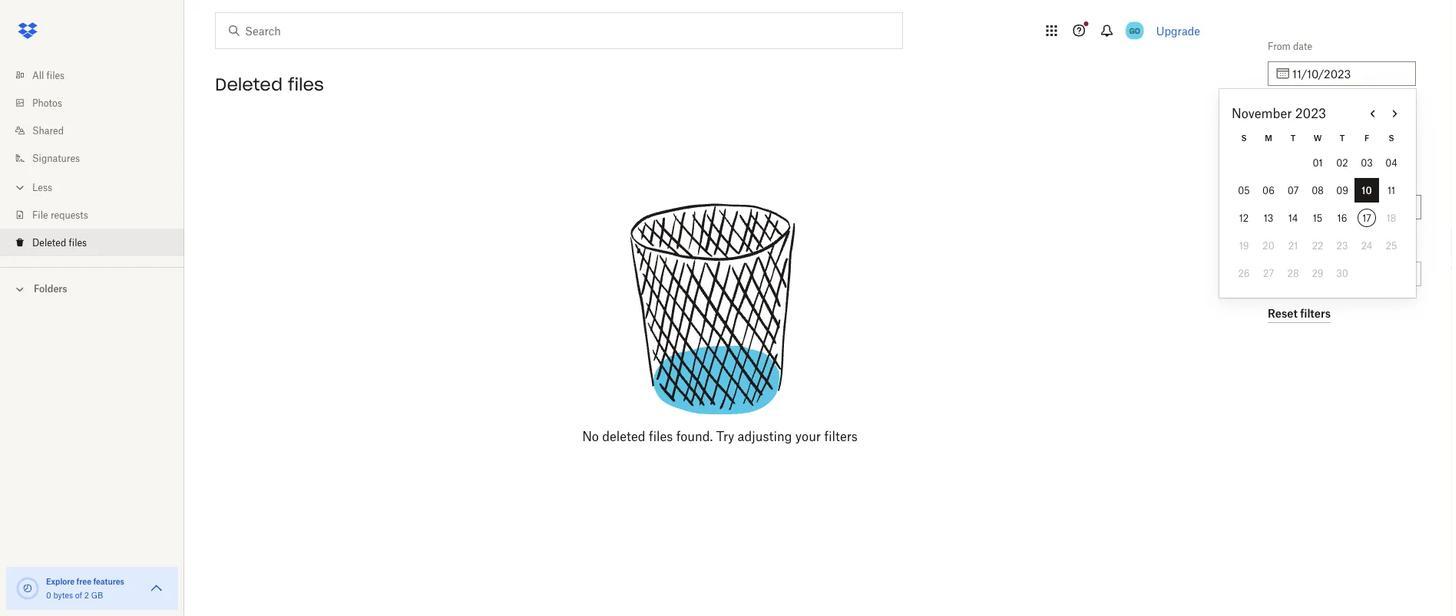 Task type: vqa. For each thing, say whether or not it's contained in the screenshot.
CHOOSE on the top left of the page
no



Task type: locate. For each thing, give the bounding box(es) containing it.
list
[[0, 52, 184, 267]]

explore free features 0 bytes of 2 gb
[[46, 577, 124, 601]]

17 button
[[1355, 206, 1379, 230]]

1 horizontal spatial deleted files
[[215, 74, 324, 95]]

05 button
[[1232, 178, 1257, 203]]

deleted files inside list item
[[32, 237, 87, 248]]

f
[[1365, 133, 1370, 143]]

15 button
[[1306, 206, 1330, 230]]

20
[[1263, 240, 1275, 252]]

date
[[1294, 40, 1313, 52], [1281, 107, 1300, 119]]

in
[[1268, 241, 1276, 252]]

06 button
[[1257, 178, 1281, 203]]

18 button
[[1379, 206, 1404, 230]]

deleted files link
[[12, 229, 184, 257]]

date right to
[[1281, 107, 1300, 119]]

0 horizontal spatial deleted
[[32, 237, 66, 248]]

deleted by
[[1268, 174, 1315, 185]]

0 horizontal spatial t
[[1291, 133, 1296, 143]]

1 vertical spatial deleted files
[[32, 237, 87, 248]]

1 vertical spatial date
[[1281, 107, 1300, 119]]

1 s from the left
[[1242, 133, 1247, 143]]

upgrade link
[[1156, 24, 1201, 37]]

filters
[[825, 429, 858, 444]]

27 button
[[1257, 261, 1281, 286]]

2 horizontal spatial deleted
[[1268, 174, 1302, 185]]

files inside list item
[[69, 237, 87, 248]]

date for from date
[[1294, 40, 1313, 52]]

22
[[1312, 240, 1324, 252]]

your
[[796, 429, 821, 444]]

less
[[32, 182, 52, 193]]

04 button
[[1379, 151, 1404, 175]]

1 horizontal spatial t
[[1340, 133, 1345, 143]]

20 button
[[1257, 233, 1281, 258]]

2 vertical spatial deleted
[[32, 237, 66, 248]]

file
[[32, 209, 48, 221]]

23 button
[[1330, 233, 1355, 258]]

gb
[[91, 591, 103, 601]]

adjusting
[[738, 429, 792, 444]]

date right from
[[1294, 40, 1313, 52]]

0 horizontal spatial s
[[1242, 133, 1247, 143]]

dropbox image
[[12, 15, 43, 46]]

quota usage element
[[15, 577, 40, 601]]

11
[[1388, 185, 1396, 196]]

21
[[1289, 240, 1298, 252]]

1 horizontal spatial s
[[1389, 133, 1394, 143]]

folders button
[[0, 277, 184, 300]]

0 horizontal spatial deleted files
[[32, 237, 87, 248]]

t left w
[[1291, 133, 1296, 143]]

27
[[1264, 268, 1274, 279]]

06
[[1263, 185, 1275, 196]]

1 horizontal spatial deleted
[[215, 74, 283, 95]]

08
[[1312, 185, 1324, 196]]

s left m
[[1242, 133, 1247, 143]]

09
[[1337, 185, 1349, 196]]

free
[[77, 577, 91, 587]]

14
[[1289, 212, 1298, 224]]

signatures
[[32, 152, 80, 164]]

0 vertical spatial deleted files
[[215, 74, 324, 95]]

14 button
[[1281, 206, 1306, 230]]

13
[[1264, 212, 1274, 224]]

all files
[[32, 70, 65, 81]]

01
[[1313, 157, 1323, 169]]

26 button
[[1232, 261, 1257, 286]]

to
[[1268, 107, 1279, 119]]

25
[[1386, 240, 1397, 252]]

02
[[1337, 157, 1348, 169]]

23
[[1337, 240, 1348, 252]]

all files link
[[12, 61, 184, 89]]

0
[[46, 591, 51, 601]]

explore
[[46, 577, 75, 587]]

of
[[75, 591, 82, 601]]

t
[[1291, 133, 1296, 143], [1340, 133, 1345, 143]]

29
[[1312, 268, 1324, 279]]

1 vertical spatial deleted
[[1268, 174, 1302, 185]]

signatures link
[[12, 144, 184, 172]]

s right f
[[1389, 133, 1394, 143]]

all
[[32, 70, 44, 81]]

03
[[1361, 157, 1373, 169]]

0 vertical spatial date
[[1294, 40, 1313, 52]]

to date
[[1268, 107, 1300, 119]]

bytes
[[53, 591, 73, 601]]

0 vertical spatial deleted
[[215, 74, 283, 95]]

t left f
[[1340, 133, 1345, 143]]

12 button
[[1232, 206, 1257, 230]]

To date text field
[[1293, 132, 1407, 149]]

07 button
[[1281, 178, 1306, 203]]

s
[[1242, 133, 1247, 143], [1389, 133, 1394, 143]]

folders
[[34, 283, 67, 295]]

deleted
[[215, 74, 283, 95], [1268, 174, 1302, 185], [32, 237, 66, 248]]



Task type: describe. For each thing, give the bounding box(es) containing it.
10 button
[[1355, 178, 1379, 203]]

19 button
[[1232, 233, 1257, 258]]

requests
[[51, 209, 88, 221]]

november
[[1232, 106, 1292, 121]]

28 button
[[1281, 261, 1306, 286]]

03 button
[[1355, 151, 1379, 175]]

05
[[1238, 185, 1250, 196]]

17
[[1363, 212, 1372, 224]]

file requests
[[32, 209, 88, 221]]

by
[[1305, 174, 1315, 185]]

19
[[1239, 240, 1249, 252]]

folder
[[1279, 241, 1304, 252]]

26
[[1239, 268, 1250, 279]]

2
[[84, 591, 89, 601]]

25 button
[[1379, 233, 1404, 258]]

shared
[[32, 125, 64, 136]]

04
[[1386, 157, 1398, 169]]

30
[[1337, 268, 1349, 279]]

11 button
[[1379, 178, 1404, 203]]

from date
[[1268, 40, 1313, 52]]

features
[[93, 577, 124, 587]]

24 button
[[1355, 233, 1379, 258]]

02 button
[[1330, 151, 1355, 175]]

deleted
[[602, 429, 646, 444]]

file requests link
[[12, 201, 184, 229]]

date for to date
[[1281, 107, 1300, 119]]

m
[[1265, 133, 1273, 143]]

10
[[1362, 185, 1372, 196]]

2 s from the left
[[1389, 133, 1394, 143]]

no
[[582, 429, 599, 444]]

30 button
[[1330, 261, 1355, 286]]

13 button
[[1257, 206, 1281, 230]]

16 button
[[1330, 206, 1355, 230]]

no deleted files found. try adjusting your filters
[[582, 429, 858, 444]]

photos link
[[12, 89, 184, 117]]

upgrade
[[1156, 24, 1201, 37]]

1 t from the left
[[1291, 133, 1296, 143]]

list containing all files
[[0, 52, 184, 267]]

2023
[[1296, 106, 1327, 121]]

22 button
[[1306, 233, 1330, 258]]

28
[[1288, 268, 1299, 279]]

in folder
[[1268, 241, 1304, 252]]

w
[[1314, 133, 1322, 143]]

01 button
[[1306, 151, 1330, 175]]

from
[[1268, 40, 1291, 52]]

24
[[1362, 240, 1373, 252]]

16
[[1338, 212, 1348, 224]]

21 button
[[1281, 233, 1306, 258]]

29 button
[[1306, 261, 1330, 286]]

found.
[[676, 429, 713, 444]]

deleted inside list item
[[32, 237, 66, 248]]

12
[[1240, 212, 1249, 224]]

07
[[1288, 185, 1299, 196]]

november 2023
[[1232, 106, 1327, 121]]

less image
[[12, 180, 28, 195]]

08 button
[[1306, 178, 1330, 203]]

15
[[1313, 212, 1323, 224]]

09 button
[[1330, 178, 1355, 203]]

deleted files list item
[[0, 229, 184, 257]]

From date text field
[[1293, 65, 1407, 82]]

photos
[[32, 97, 62, 109]]

2 t from the left
[[1340, 133, 1345, 143]]

shared link
[[12, 117, 184, 144]]

try
[[716, 429, 734, 444]]



